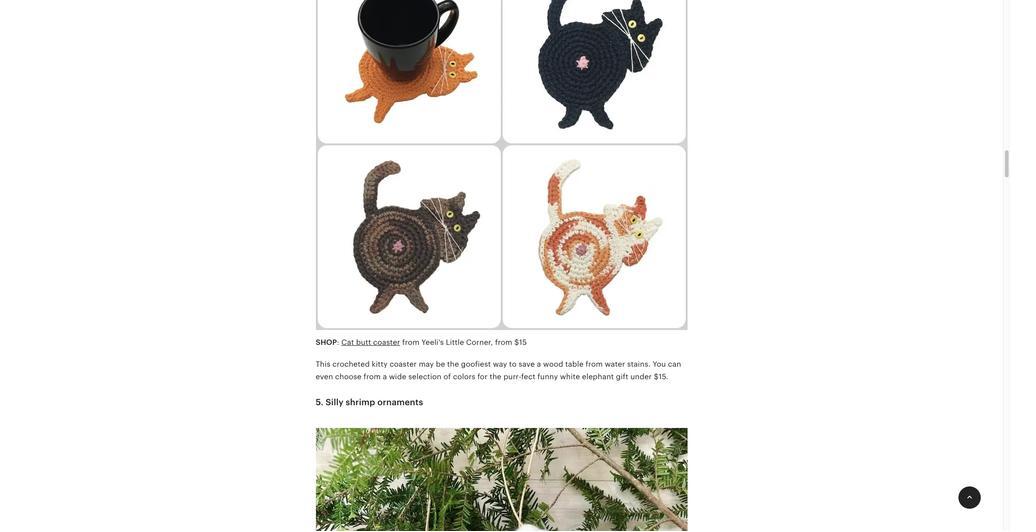 Task type: vqa. For each thing, say whether or not it's contained in the screenshot.
for
yes



Task type: describe. For each thing, give the bounding box(es) containing it.
can
[[668, 360, 682, 369]]

may
[[419, 360, 434, 369]]

wool shrimp ornaments from etsy image
[[316, 423, 688, 532]]

shop : cat butt coaster from yeeli's little corner, from $15
[[316, 338, 527, 347]]

ornaments
[[378, 398, 423, 408]]

butt
[[356, 338, 371, 347]]

shrimp
[[346, 398, 375, 408]]

you
[[653, 360, 666, 369]]

purr-
[[504, 373, 522, 382]]

for
[[478, 373, 488, 382]]

5. silly shrimp ornaments
[[316, 398, 423, 408]]

crocheted
[[333, 360, 370, 369]]

gift
[[616, 373, 629, 382]]

best funny white elephant gifts: cat butt coaster image
[[316, 0, 688, 336]]

selection
[[409, 373, 442, 382]]

way
[[493, 360, 507, 369]]

fect
[[522, 373, 536, 382]]

shop
[[316, 338, 337, 347]]

wood
[[543, 360, 564, 369]]

coaster inside this crocheted kitty coaster may be the goofiest way to save a wood table from water stains. you can even choose from a wide selection of colors for the purr-fect funny white elephant gift under $15.
[[390, 360, 417, 369]]



Task type: locate. For each thing, give the bounding box(es) containing it.
the right be
[[447, 360, 459, 369]]

a
[[537, 360, 541, 369], [383, 373, 387, 382]]

save
[[519, 360, 535, 369]]

white
[[560, 373, 580, 382]]

yeeli's
[[422, 338, 444, 347]]

0 vertical spatial a
[[537, 360, 541, 369]]

this crocheted kitty coaster may be the goofiest way to save a wood table from water stains. you can even choose from a wide selection of colors for the purr-fect funny white elephant gift under $15.
[[316, 360, 682, 382]]

the
[[447, 360, 459, 369], [490, 373, 502, 382]]

a left wide
[[383, 373, 387, 382]]

funny
[[538, 373, 558, 382]]

cat
[[342, 338, 354, 347]]

1 vertical spatial a
[[383, 373, 387, 382]]

$15.
[[654, 373, 669, 382]]

1 vertical spatial the
[[490, 373, 502, 382]]

from
[[403, 338, 420, 347], [495, 338, 513, 347], [586, 360, 603, 369], [364, 373, 381, 382]]

elephant
[[582, 373, 614, 382]]

from left yeeli's
[[403, 338, 420, 347]]

be
[[436, 360, 445, 369]]

to
[[509, 360, 517, 369]]

goofiest
[[461, 360, 491, 369]]

wide
[[389, 373, 407, 382]]

choose
[[335, 373, 362, 382]]

0 horizontal spatial a
[[383, 373, 387, 382]]

of
[[444, 373, 451, 382]]

kitty
[[372, 360, 388, 369]]

the right for
[[490, 373, 502, 382]]

1 vertical spatial coaster
[[390, 360, 417, 369]]

little
[[446, 338, 464, 347]]

corner,
[[466, 338, 493, 347]]

coaster up wide
[[390, 360, 417, 369]]

cat butt coaster link
[[342, 338, 400, 347]]

1 horizontal spatial the
[[490, 373, 502, 382]]

water
[[605, 360, 626, 369]]

under
[[631, 373, 652, 382]]

from left $15 on the bottom of the page
[[495, 338, 513, 347]]

a right save
[[537, 360, 541, 369]]

colors
[[453, 373, 476, 382]]

0 vertical spatial the
[[447, 360, 459, 369]]

silly
[[326, 398, 344, 408]]

even
[[316, 373, 333, 382]]

coaster
[[373, 338, 400, 347], [390, 360, 417, 369]]

5.
[[316, 398, 324, 408]]

:
[[337, 338, 340, 347]]

stains.
[[628, 360, 651, 369]]

1 horizontal spatial a
[[537, 360, 541, 369]]

$15
[[515, 338, 527, 347]]

0 vertical spatial coaster
[[373, 338, 400, 347]]

from down kitty
[[364, 373, 381, 382]]

coaster up kitty
[[373, 338, 400, 347]]

this
[[316, 360, 331, 369]]

table
[[566, 360, 584, 369]]

from up elephant
[[586, 360, 603, 369]]

0 horizontal spatial the
[[447, 360, 459, 369]]



